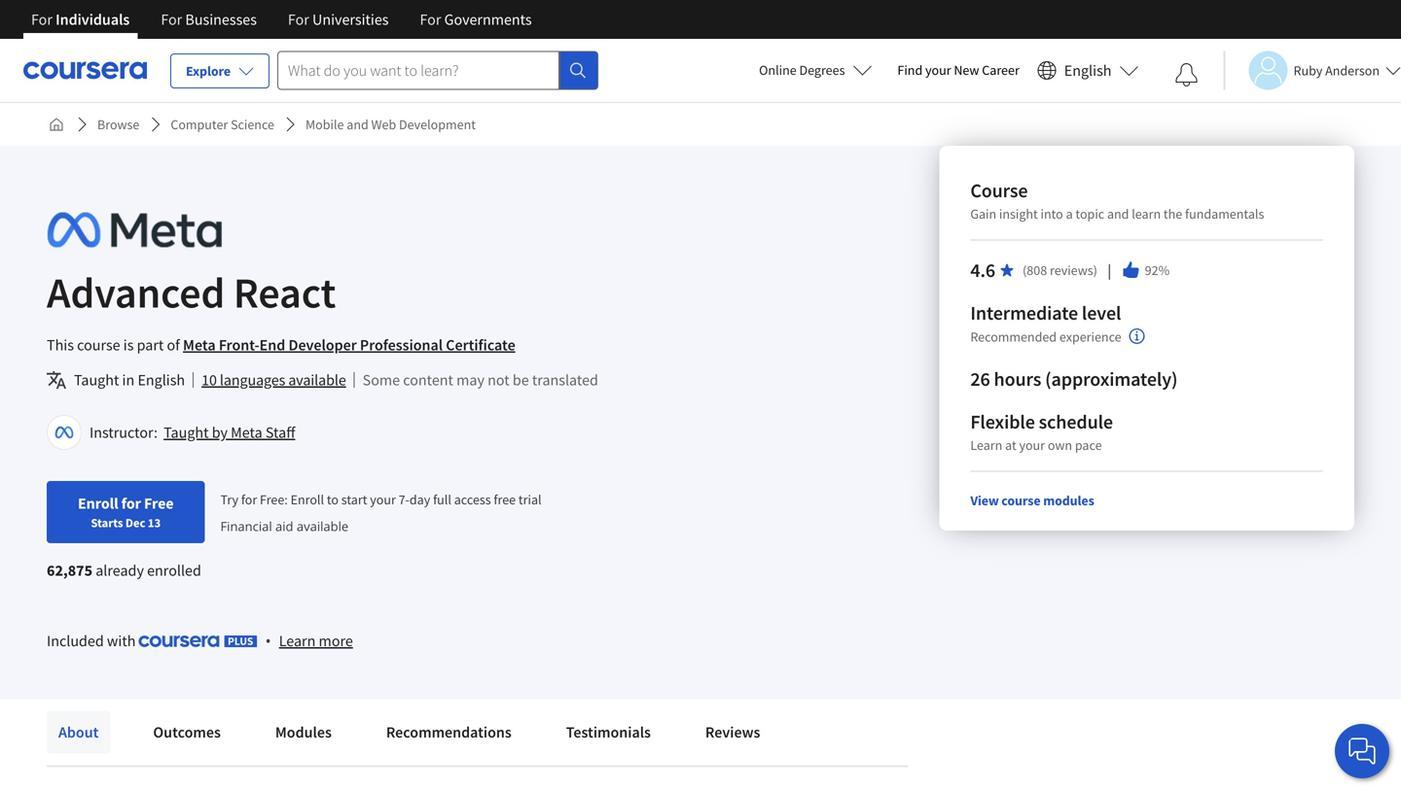 Task type: vqa. For each thing, say whether or not it's contained in the screenshot.
fundamentals in the top right of the page
yes



Task type: locate. For each thing, give the bounding box(es) containing it.
your right find
[[925, 61, 951, 79]]

1 horizontal spatial taught
[[164, 423, 209, 443]]

flexible schedule learn at your own pace
[[970, 410, 1113, 454]]

starts
[[91, 516, 123, 531]]

1 horizontal spatial course
[[1001, 492, 1041, 510]]

for up the what do you want to learn? text box
[[420, 10, 441, 29]]

your left 7-
[[370, 491, 396, 509]]

reviews
[[705, 723, 760, 743]]

1 for from the left
[[31, 10, 52, 29]]

flexible
[[970, 410, 1035, 434]]

0 vertical spatial meta
[[183, 336, 216, 355]]

for governments
[[420, 10, 532, 29]]

translated
[[532, 371, 598, 390]]

2 vertical spatial your
[[370, 491, 396, 509]]

modules
[[1043, 492, 1094, 510]]

taught left in
[[74, 371, 119, 390]]

meta right of
[[183, 336, 216, 355]]

professional
[[360, 336, 443, 355]]

free:
[[260, 491, 288, 509]]

1 horizontal spatial learn
[[970, 437, 1002, 454]]

enroll for free starts dec 13
[[78, 494, 174, 531]]

more
[[319, 632, 353, 651]]

and right topic
[[1107, 205, 1129, 223]]

0 horizontal spatial enroll
[[78, 494, 118, 514]]

english
[[1064, 61, 1112, 80], [138, 371, 185, 390]]

be
[[513, 371, 529, 390]]

available down to
[[297, 518, 349, 535]]

(approximately)
[[1045, 367, 1178, 392]]

start
[[341, 491, 367, 509]]

enroll inside enroll for free starts dec 13
[[78, 494, 118, 514]]

show notifications image
[[1175, 63, 1198, 87]]

course for this
[[77, 336, 120, 355]]

62,875
[[47, 561, 92, 581]]

13
[[148, 516, 161, 531]]

taught
[[74, 371, 119, 390], [164, 423, 209, 443]]

in
[[122, 371, 134, 390]]

is
[[123, 336, 134, 355]]

universities
[[312, 10, 389, 29]]

meta right by
[[231, 423, 262, 443]]

explore button
[[170, 54, 270, 89]]

coursera plus image
[[139, 636, 258, 648]]

92%
[[1145, 262, 1170, 279]]

enroll left to
[[290, 491, 324, 509]]

mobile and web development link
[[298, 107, 484, 142]]

enroll up starts
[[78, 494, 118, 514]]

1 horizontal spatial english
[[1064, 61, 1112, 80]]

for inside enroll for free starts dec 13
[[121, 494, 141, 514]]

dec
[[125, 516, 145, 531]]

for left universities
[[288, 10, 309, 29]]

development
[[399, 116, 476, 133]]

available down developer
[[288, 371, 346, 390]]

0 vertical spatial english
[[1064, 61, 1112, 80]]

0 horizontal spatial taught
[[74, 371, 119, 390]]

some
[[363, 371, 400, 390]]

instructor: taught by meta staff
[[90, 423, 295, 443]]

0 horizontal spatial english
[[138, 371, 185, 390]]

for left individuals
[[31, 10, 52, 29]]

0 vertical spatial available
[[288, 371, 346, 390]]

modules
[[275, 723, 332, 743]]

browse link
[[90, 107, 147, 142]]

1 vertical spatial learn
[[279, 632, 316, 651]]

learn inside • learn more
[[279, 632, 316, 651]]

1 vertical spatial available
[[297, 518, 349, 535]]

view
[[970, 492, 999, 510]]

None search field
[[277, 51, 598, 90]]

online
[[759, 61, 797, 79]]

course
[[970, 179, 1028, 203]]

intermediate level
[[970, 301, 1121, 325]]

learn left at at the bottom right of the page
[[970, 437, 1002, 454]]

1 vertical spatial and
[[1107, 205, 1129, 223]]

learn right •
[[279, 632, 316, 651]]

science
[[231, 116, 274, 133]]

the
[[1164, 205, 1182, 223]]

enroll inside try for free: enroll to start your 7-day full access free trial financial aid available
[[290, 491, 324, 509]]

home image
[[49, 117, 64, 132]]

course right view
[[1001, 492, 1041, 510]]

0 vertical spatial taught
[[74, 371, 119, 390]]

1 vertical spatial taught
[[164, 423, 209, 443]]

26
[[970, 367, 990, 392]]

find your new career link
[[888, 58, 1029, 83]]

hours
[[994, 367, 1041, 392]]

for for universities
[[288, 10, 309, 29]]

1 horizontal spatial meta
[[231, 423, 262, 443]]

3 for from the left
[[288, 10, 309, 29]]

1 horizontal spatial for
[[241, 491, 257, 509]]

for left businesses
[[161, 10, 182, 29]]

aid
[[275, 518, 293, 535]]

not
[[488, 371, 510, 390]]

4 for from the left
[[420, 10, 441, 29]]

0 horizontal spatial learn
[[279, 632, 316, 651]]

try
[[220, 491, 238, 509]]

1 horizontal spatial and
[[1107, 205, 1129, 223]]

0 horizontal spatial course
[[77, 336, 120, 355]]

available
[[288, 371, 346, 390], [297, 518, 349, 535]]

for right try
[[241, 491, 257, 509]]

a
[[1066, 205, 1073, 223]]

web
[[371, 116, 396, 133]]

for businesses
[[161, 10, 257, 29]]

english right in
[[138, 371, 185, 390]]

course left 'is'
[[77, 336, 120, 355]]

view course modules
[[970, 492, 1094, 510]]

1 horizontal spatial enroll
[[290, 491, 324, 509]]

may
[[456, 371, 484, 390]]

and left web
[[347, 116, 368, 133]]

for inside try for free: enroll to start your 7-day full access free trial financial aid available
[[241, 491, 257, 509]]

What do you want to learn? text field
[[277, 51, 559, 90]]

0 horizontal spatial and
[[347, 116, 368, 133]]

1 vertical spatial course
[[1001, 492, 1041, 510]]

course for view
[[1001, 492, 1041, 510]]

your right at at the bottom right of the page
[[1019, 437, 1045, 454]]

staff
[[265, 423, 295, 443]]

|
[[1105, 260, 1114, 281]]

2 horizontal spatial your
[[1019, 437, 1045, 454]]

and inside course gain insight into a topic and learn the fundamentals
[[1107, 205, 1129, 223]]

banner navigation
[[16, 0, 547, 39]]

learn more link
[[279, 629, 353, 653]]

your inside try for free: enroll to start your 7-day full access free trial financial aid available
[[370, 491, 396, 509]]

1 vertical spatial meta
[[231, 423, 262, 443]]

front-
[[219, 336, 259, 355]]

and
[[347, 116, 368, 133], [1107, 205, 1129, 223]]

0 vertical spatial learn
[[970, 437, 1002, 454]]

2 for from the left
[[161, 10, 182, 29]]

1 vertical spatial your
[[1019, 437, 1045, 454]]

for universities
[[288, 10, 389, 29]]

full
[[433, 491, 451, 509]]

recommended experience
[[970, 328, 1121, 346]]

learn
[[1132, 205, 1161, 223]]

for
[[241, 491, 257, 509], [121, 494, 141, 514]]

0 horizontal spatial your
[[370, 491, 396, 509]]

for up dec
[[121, 494, 141, 514]]

outcomes link
[[141, 712, 232, 754]]

computer science
[[171, 116, 274, 133]]

0 horizontal spatial for
[[121, 494, 141, 514]]

taught left by
[[164, 423, 209, 443]]

chat with us image
[[1347, 736, 1378, 768]]

your
[[925, 61, 951, 79], [1019, 437, 1045, 454], [370, 491, 396, 509]]

english right career
[[1064, 61, 1112, 80]]

for
[[31, 10, 52, 29], [161, 10, 182, 29], [288, 10, 309, 29], [420, 10, 441, 29]]

0 vertical spatial course
[[77, 336, 120, 355]]

certificate
[[446, 336, 515, 355]]

languages
[[220, 371, 285, 390]]

of
[[167, 336, 180, 355]]

meta
[[183, 336, 216, 355], [231, 423, 262, 443]]

mobile and web development
[[306, 116, 476, 133]]

0 vertical spatial your
[[925, 61, 951, 79]]

career
[[982, 61, 1019, 79]]



Task type: describe. For each thing, give the bounding box(es) containing it.
reviews link
[[694, 712, 772, 754]]

included with
[[47, 632, 139, 651]]

for individuals
[[31, 10, 130, 29]]

course gain insight into a topic and learn the fundamentals
[[970, 179, 1264, 223]]

content
[[403, 371, 453, 390]]

own
[[1048, 437, 1072, 454]]

recommendations
[[386, 723, 512, 743]]

advanced
[[47, 266, 225, 320]]

pace
[[1075, 437, 1102, 454]]

schedule
[[1039, 410, 1113, 434]]

10 languages available button
[[202, 369, 346, 392]]

react
[[233, 266, 336, 320]]

1 horizontal spatial your
[[925, 61, 951, 79]]

online degrees button
[[743, 49, 888, 91]]

computer
[[171, 116, 228, 133]]

explore
[[186, 62, 231, 80]]

outcomes
[[153, 723, 221, 743]]

testimonials
[[566, 723, 651, 743]]

1 vertical spatial english
[[138, 371, 185, 390]]

topic
[[1075, 205, 1104, 223]]

testimonials link
[[554, 712, 662, 754]]

recommended
[[970, 328, 1057, 346]]

ruby anderson
[[1293, 62, 1380, 79]]

browse
[[97, 116, 139, 133]]

ruby
[[1293, 62, 1322, 79]]

insight
[[999, 205, 1038, 223]]

62,875 already enrolled
[[47, 561, 201, 581]]

your inside the flexible schedule learn at your own pace
[[1019, 437, 1045, 454]]

free
[[494, 491, 516, 509]]

degrees
[[799, 61, 845, 79]]

trial
[[518, 491, 542, 509]]

learn inside the flexible schedule learn at your own pace
[[970, 437, 1002, 454]]

modules link
[[264, 712, 343, 754]]

with
[[107, 632, 136, 651]]

for for enroll
[[121, 494, 141, 514]]

reviews)
[[1050, 262, 1097, 279]]

meta image
[[47, 208, 222, 252]]

advanced react
[[47, 266, 336, 320]]

enrolled
[[147, 561, 201, 581]]

taught by meta staff link
[[164, 423, 295, 443]]

for for try
[[241, 491, 257, 509]]

0 vertical spatial and
[[347, 116, 368, 133]]

about
[[58, 723, 99, 743]]

26 hours (approximately)
[[970, 367, 1178, 392]]

find your new career
[[897, 61, 1019, 79]]

available inside try for free: enroll to start your 7-day full access free trial financial aid available
[[297, 518, 349, 535]]

gain
[[970, 205, 996, 223]]

already
[[96, 561, 144, 581]]

day
[[410, 491, 430, 509]]

financial aid available button
[[220, 518, 349, 535]]

• learn more
[[265, 631, 353, 652]]

online degrees
[[759, 61, 845, 79]]

fundamentals
[[1185, 205, 1264, 223]]

experience
[[1059, 328, 1121, 346]]

english inside english button
[[1064, 61, 1112, 80]]

recommendations link
[[374, 712, 523, 754]]

about link
[[47, 712, 110, 754]]

0 horizontal spatial meta
[[183, 336, 216, 355]]

governments
[[444, 10, 532, 29]]

for for businesses
[[161, 10, 182, 29]]

taught by meta staff image
[[50, 418, 79, 448]]

coursera image
[[23, 55, 147, 86]]

mobile
[[306, 116, 344, 133]]

some content may not be translated
[[363, 371, 598, 390]]

this course is part of meta front-end developer professional certificate
[[47, 336, 515, 355]]

end
[[259, 336, 285, 355]]

new
[[954, 61, 979, 79]]

access
[[454, 491, 491, 509]]

information about difficulty level pre-requisites. image
[[1129, 329, 1145, 344]]

english button
[[1029, 39, 1147, 102]]

•
[[265, 631, 271, 652]]

for for individuals
[[31, 10, 52, 29]]

ruby anderson button
[[1223, 51, 1401, 90]]

taught in english
[[74, 371, 185, 390]]

free
[[144, 494, 174, 514]]

available inside button
[[288, 371, 346, 390]]

anderson
[[1325, 62, 1380, 79]]

developer
[[288, 336, 357, 355]]

view course modules link
[[970, 492, 1094, 510]]

(808
[[1023, 262, 1047, 279]]

at
[[1005, 437, 1016, 454]]

instructor:
[[90, 423, 158, 443]]

for for governments
[[420, 10, 441, 29]]

part
[[137, 336, 164, 355]]

7-
[[399, 491, 410, 509]]

included
[[47, 632, 104, 651]]

financial
[[220, 518, 272, 535]]



